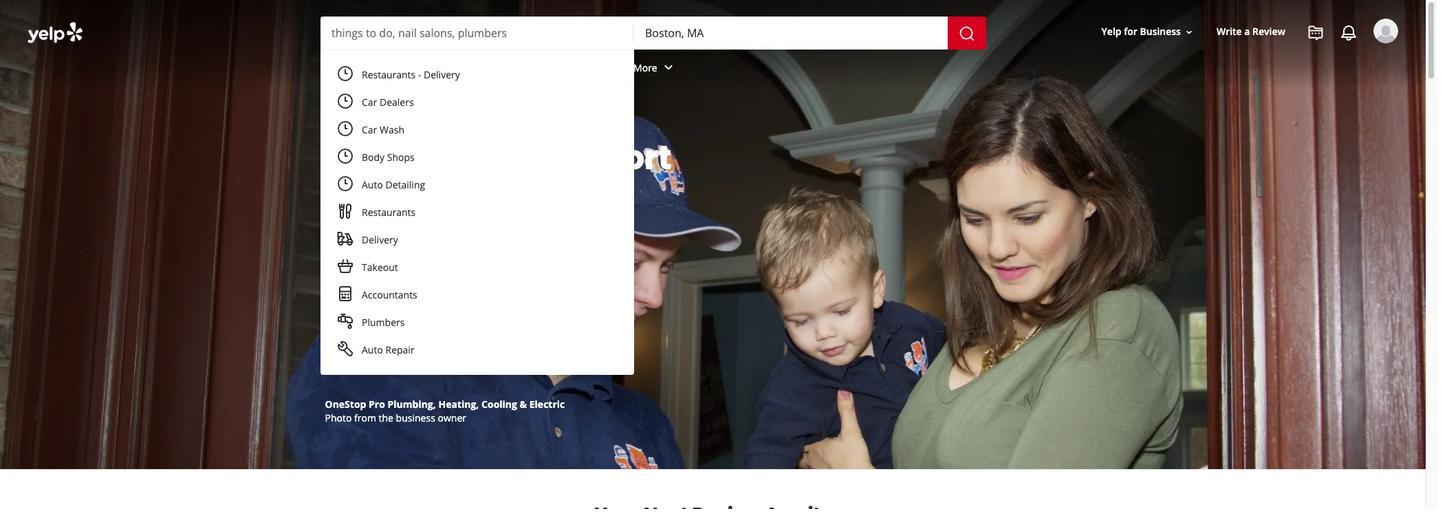 Task type: vqa. For each thing, say whether or not it's contained in the screenshot.
24 chevron down v2 icon
yes



Task type: describe. For each thing, give the bounding box(es) containing it.
auto repair
[[362, 343, 415, 356]]

write a review link
[[1212, 20, 1291, 44]]

auto detailing
[[362, 178, 425, 191]]

&
[[520, 398, 527, 411]]

business
[[1140, 25, 1181, 38]]

a
[[1245, 25, 1251, 38]]

24 plumbers v2 image
[[337, 313, 354, 330]]

1 select slide image from the top
[[324, 133, 331, 195]]

onestop
[[325, 398, 366, 411]]

more
[[634, 61, 658, 74]]

review
[[1253, 25, 1286, 38]]

owner
[[438, 411, 466, 425]]

auto for auto repair
[[362, 343, 383, 356]]

dial up the comfort
[[353, 135, 672, 181]]

home services
[[425, 61, 491, 74]]

1 vertical spatial restaurants link
[[329, 199, 626, 226]]

-
[[418, 68, 421, 81]]

16 chevron down v2 image
[[1184, 27, 1195, 38]]

24 delivery v2 image
[[337, 231, 354, 247]]

explore banner section banner
[[0, 0, 1426, 469]]

write a review
[[1217, 25, 1286, 38]]

0 vertical spatial restaurants link
[[319, 50, 414, 89]]

photo
[[325, 411, 352, 425]]

the inside onestop pro plumbing, heating, cooling & electric photo from the business owner
[[379, 411, 394, 425]]

auto for auto detailing
[[362, 178, 383, 191]]

24 accountants v2 image
[[337, 286, 354, 302]]

none search field containing yelp for business
[[0, 0, 1426, 397]]

search image
[[959, 25, 976, 42]]

onestop pro plumbing, heating, cooling & electric photo from the business owner
[[325, 398, 565, 425]]

2 select slide image from the top
[[324, 202, 331, 263]]

up
[[424, 135, 468, 181]]

home
[[425, 61, 452, 74]]

24 search v2 image
[[375, 202, 391, 219]]

plumbers link
[[329, 309, 626, 336]]

pro
[[369, 398, 385, 411]]

hvac link
[[353, 194, 450, 227]]

brad k. image
[[1374, 19, 1399, 43]]

services
[[454, 61, 491, 74]]

none field the near
[[645, 25, 937, 41]]

car for car wash
[[362, 123, 377, 136]]

electric
[[530, 398, 565, 411]]

plumbers
[[362, 316, 405, 329]]

for
[[1124, 25, 1138, 38]]

24 clock v2 image for body shops
[[337, 148, 354, 165]]

dealers
[[380, 96, 414, 109]]

  text field inside search field
[[332, 25, 623, 41]]

repair
[[386, 343, 415, 356]]

24 clock v2 image
[[337, 66, 354, 82]]

car for car dealers
[[362, 96, 377, 109]]

notifications image
[[1341, 25, 1358, 41]]

car wash link
[[329, 116, 626, 144]]



Task type: locate. For each thing, give the bounding box(es) containing it.
3 24 clock v2 image from the top
[[337, 148, 354, 165]]

24 clock v2 image up the 24 food v2 image
[[337, 176, 354, 192]]

1 vertical spatial auto
[[362, 343, 383, 356]]

cooling
[[482, 398, 517, 411]]

business categories element
[[319, 50, 1399, 89]]

None search field
[[0, 0, 1426, 397]]

business
[[396, 411, 435, 425]]

  text field
[[332, 25, 623, 41]]

24 chevron down v2 image for more
[[660, 59, 677, 76]]

24 auto repair v2 image
[[337, 341, 354, 357]]

restaurants link down body shops link
[[329, 199, 626, 226]]

24 clock v2 image for auto detailing
[[337, 176, 354, 192]]

restaurants inside business categories element
[[330, 61, 383, 74]]

yelp
[[1102, 25, 1122, 38]]

24 shopping v2 image
[[337, 258, 354, 275]]

write
[[1217, 25, 1242, 38]]

delivery link
[[329, 226, 626, 254]]

1 car from the top
[[362, 96, 377, 109]]

1 horizontal spatial the
[[475, 135, 530, 181]]

select slide image
[[324, 133, 331, 195], [324, 202, 331, 263]]

2 24 chevron down v2 image from the left
[[660, 59, 677, 76]]

hvac
[[397, 202, 428, 218]]

24 clock v2 image inside auto detailing link
[[337, 176, 354, 192]]

auto detailing link
[[329, 171, 626, 199]]

yelp for business button
[[1096, 20, 1201, 44]]

24 clock v2 image down 24 clock v2 icon
[[337, 93, 354, 110]]

24 chevron down v2 image for restaurants
[[386, 59, 403, 76]]

None field
[[332, 25, 623, 41], [645, 25, 937, 41], [332, 25, 623, 41]]

delivery up takeout
[[362, 233, 398, 246]]

car dealers link
[[329, 89, 626, 116]]

select slide image left 24 delivery v2 image
[[324, 202, 331, 263]]

car
[[362, 96, 377, 109], [362, 123, 377, 136]]

car wash
[[362, 123, 405, 136]]

Near text field
[[645, 25, 937, 41]]

None search field
[[321, 17, 989, 50]]

0 vertical spatial car
[[362, 96, 377, 109]]

dial
[[353, 135, 417, 181]]

auto down body
[[362, 178, 383, 191]]

1 vertical spatial car
[[362, 123, 377, 136]]

car left wash
[[362, 123, 377, 136]]

home services link
[[414, 50, 521, 89]]

projects image
[[1308, 25, 1325, 41]]

24 clock v2 image
[[337, 93, 354, 110], [337, 121, 354, 137], [337, 148, 354, 165], [337, 176, 354, 192]]

24 clock v2 image inside car dealers link
[[337, 93, 354, 110]]

body shops link
[[329, 144, 626, 171]]

1 24 chevron down v2 image from the left
[[386, 59, 403, 76]]

24 chevron down v2 image inside restaurants 'link'
[[386, 59, 403, 76]]

detailing
[[386, 178, 425, 191]]

plumbing,
[[388, 398, 436, 411]]

Find text field
[[332, 25, 623, 41]]

24 food v2 image
[[337, 203, 354, 220]]

auto
[[362, 178, 383, 191], [362, 343, 383, 356]]

from
[[354, 411, 376, 425]]

24 clock v2 image for car dealers
[[337, 93, 354, 110]]

the down pro at the left bottom of page
[[379, 411, 394, 425]]

0 vertical spatial auto
[[362, 178, 383, 191]]

car left dealers
[[362, 96, 377, 109]]

body
[[362, 151, 385, 164]]

comfort
[[537, 135, 672, 181]]

the
[[475, 135, 530, 181], [379, 411, 394, 425]]

24 clock v2 image left body
[[337, 148, 354, 165]]

24 clock v2 image left car wash
[[337, 121, 354, 137]]

24 chevron down v2 image right more
[[660, 59, 677, 76]]

takeout
[[362, 261, 398, 274]]

24 clock v2 image inside body shops link
[[337, 148, 354, 165]]

user actions element
[[1091, 17, 1418, 102]]

2 car from the top
[[362, 123, 377, 136]]

1 vertical spatial the
[[379, 411, 394, 425]]

wash
[[380, 123, 405, 136]]

body shops
[[362, 151, 415, 164]]

select slide image left body
[[324, 133, 331, 195]]

restaurants - delivery link
[[329, 61, 626, 89]]

0 horizontal spatial delivery
[[362, 233, 398, 246]]

restaurants - delivery
[[362, 68, 460, 81]]

restaurants
[[330, 61, 383, 74], [362, 68, 416, 81], [362, 206, 416, 219]]

24 clock v2 image for car wash
[[337, 121, 354, 137]]

0 vertical spatial the
[[475, 135, 530, 181]]

4 24 clock v2 image from the top
[[337, 176, 354, 192]]

restaurants link
[[319, 50, 414, 89], [329, 199, 626, 226]]

24 clock v2 image inside the car wash link
[[337, 121, 354, 137]]

1 auto from the top
[[362, 178, 383, 191]]

1 vertical spatial select slide image
[[324, 202, 331, 263]]

the right up
[[475, 135, 530, 181]]

24 chevron down v2 image left the -
[[386, 59, 403, 76]]

onestop pro plumbing, heating, cooling & electric link
[[325, 398, 565, 411]]

none search field inside the explore banner section banner
[[321, 17, 989, 50]]

1 horizontal spatial delivery
[[424, 68, 460, 81]]

0 vertical spatial delivery
[[424, 68, 460, 81]]

takeout link
[[329, 254, 626, 281]]

0 vertical spatial select slide image
[[324, 133, 331, 195]]

more link
[[623, 50, 688, 89]]

delivery
[[424, 68, 460, 81], [362, 233, 398, 246]]

accountants
[[362, 288, 418, 301]]

1 horizontal spatial 24 chevron down v2 image
[[660, 59, 677, 76]]

auto repair link
[[329, 336, 626, 364]]

24 chevron down v2 image
[[386, 59, 403, 76], [660, 59, 677, 76]]

yelp for business
[[1102, 25, 1181, 38]]

accountants link
[[329, 281, 626, 309]]

1 vertical spatial delivery
[[362, 233, 398, 246]]

24 chevron down v2 image inside the more 'link'
[[660, 59, 677, 76]]

auto right 24 auto repair v2 image
[[362, 343, 383, 356]]

car dealers
[[362, 96, 414, 109]]

restaurants link up car dealers
[[319, 50, 414, 89]]

0 horizontal spatial 24 chevron down v2 image
[[386, 59, 403, 76]]

heating,
[[439, 398, 479, 411]]

1 24 clock v2 image from the top
[[337, 93, 354, 110]]

delivery right the -
[[424, 68, 460, 81]]

0 horizontal spatial the
[[379, 411, 394, 425]]

2 24 clock v2 image from the top
[[337, 121, 354, 137]]

delivery inside "link"
[[362, 233, 398, 246]]

2 auto from the top
[[362, 343, 383, 356]]

shops
[[387, 151, 415, 164]]



